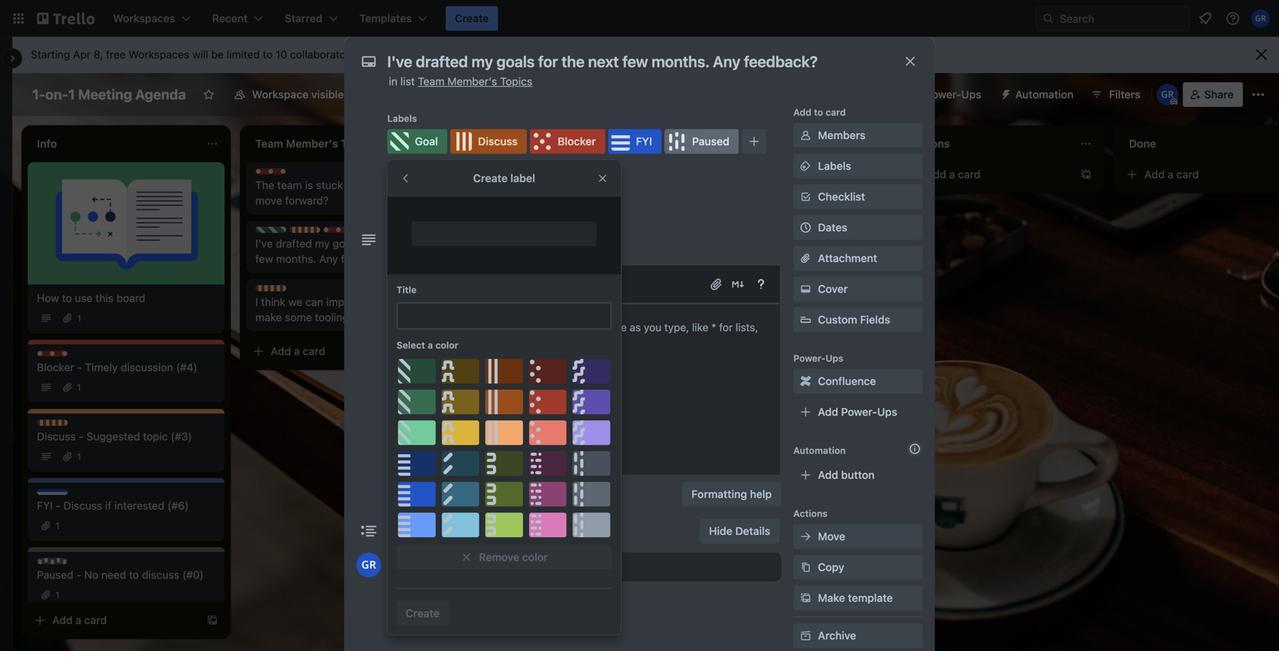 Task type: describe. For each thing, give the bounding box(es) containing it.
collaborator
[[452, 48, 512, 61]]

color: orange, title: "discuss" element for new training program
[[474, 168, 524, 180]]

discuss for discuss can you please give feedback on the report?
[[489, 212, 524, 223]]

Board name text field
[[25, 82, 194, 107]]

timely
[[85, 361, 118, 374]]

1 down fyi fyi - discuss if interested (#6)
[[55, 521, 60, 532]]

power-ups button
[[895, 82, 991, 107]]

topics
[[500, 75, 533, 88]]

interested
[[114, 500, 164, 512]]

show menu image
[[1251, 87, 1266, 102]]

actions
[[794, 509, 828, 519]]

move link
[[794, 525, 923, 549]]

program
[[539, 179, 581, 192]]

0 horizontal spatial color: blue, title: "fyi" element
[[37, 489, 68, 501]]

power- inside the add power-ups link
[[841, 406, 877, 419]]

can inside blocker the team is stuck on x, how can we move forward?
[[398, 179, 416, 192]]

on inside blocker the team is stuck on x, how can we move forward?
[[346, 179, 358, 192]]

create from template… image for best practice blog
[[862, 299, 874, 312]]

the
[[255, 179, 274, 192]]

sm image for move
[[798, 529, 814, 545]]

sm image for watch
[[392, 189, 407, 205]]

sm image
[[798, 374, 814, 389]]

editor toolbar toolbar
[[395, 272, 774, 297]]

color: orange, title: "discuss" element for i think we can improve velocity if we make some tooling changes.
[[255, 285, 306, 297]]

fyi fyi - discuss if interested (#6)
[[37, 490, 189, 512]]

feedback
[[576, 222, 622, 235]]

be
[[211, 48, 224, 61]]

1 down blocker blocker - timely discussion (#4)
[[77, 382, 81, 393]]

how to use this board link
[[37, 291, 215, 306]]

1-on-1 meeting agenda
[[32, 86, 186, 103]]

make template
[[818, 592, 893, 605]]

blog
[[761, 265, 783, 278]]

hide
[[709, 525, 733, 538]]

discuss inside fyi fyi - discuss if interested (#6)
[[63, 500, 102, 512]]

close popover image
[[597, 172, 609, 185]]

drafted
[[276, 237, 312, 250]]

how
[[37, 292, 59, 305]]

mentor
[[692, 222, 728, 235]]

save
[[397, 488, 421, 501]]

- for paused
[[76, 569, 81, 582]]

attachment
[[818, 252, 877, 265]]

member's
[[448, 75, 497, 88]]

1 horizontal spatial goal
[[415, 135, 438, 148]]

team
[[418, 75, 445, 88]]

cancel button
[[435, 482, 488, 507]]

no
[[84, 569, 98, 582]]

move
[[255, 194, 282, 207]]

activity
[[387, 524, 432, 539]]

sm image for copy
[[798, 560, 814, 575]]

add a card button for create from template… image corresponding to best practice blog
[[683, 293, 852, 318]]

velocity
[[369, 296, 407, 309]]

collaborators.
[[290, 48, 358, 61]]

Search field
[[1055, 7, 1189, 30]]

workspaces
[[129, 48, 189, 61]]

primary element
[[0, 0, 1279, 37]]

0 vertical spatial color: green, title: "goal" element
[[387, 129, 447, 154]]

attachment button
[[794, 246, 923, 271]]

archive link
[[794, 624, 923, 649]]

think
[[261, 296, 286, 309]]

for
[[362, 237, 376, 250]]

discuss for discuss discuss - suggested topic (#3)
[[52, 421, 87, 432]]

Main content area, start typing to enter text. text field
[[404, 319, 764, 355]]

dates button
[[794, 215, 923, 240]]

0 horizontal spatial power-
[[794, 353, 826, 364]]

2 horizontal spatial color: green, title: "goal" element
[[692, 255, 728, 266]]

checklist button
[[794, 185, 923, 209]]

add button button
[[794, 463, 923, 488]]

in
[[389, 75, 398, 88]]

i've drafted my goals for the next few months. any feedback? link
[[255, 236, 434, 267]]

1 vertical spatial automation
[[794, 445, 846, 456]]

notifications
[[387, 168, 446, 179]]

- for discuss
[[79, 430, 84, 443]]

color: orange, title: "discuss" element for can you please give feedback on the report?
[[474, 212, 524, 223]]

create from template… image
[[1080, 168, 1092, 181]]

description
[[387, 233, 455, 247]]

1-
[[32, 86, 45, 103]]

power- inside power-ups button
[[925, 88, 962, 101]]

add a card for create from template… icon
[[926, 168, 981, 181]]

cover link
[[794, 277, 923, 302]]

few
[[255, 253, 273, 265]]

title
[[397, 285, 417, 295]]

Write a comment text field
[[387, 553, 781, 581]]

topic
[[143, 430, 168, 443]]

(#0)
[[182, 569, 204, 582]]

move
[[818, 530, 846, 543]]

color: none, title: none image
[[412, 222, 597, 246]]

blocker - timely discussion (#4) link
[[37, 360, 215, 375]]

please
[[517, 222, 550, 235]]

suggested
[[87, 430, 140, 443]]

discuss i think we can improve velocity if we make some tooling changes.
[[255, 286, 433, 324]]

0 vertical spatial color
[[436, 340, 459, 351]]

more
[[392, 48, 417, 61]]

fyi - discuss if interested (#6) link
[[37, 499, 215, 514]]

this
[[96, 292, 114, 305]]

custom fields button
[[794, 312, 923, 328]]

the inside i've drafted my goals for the next few months. any feedback?
[[379, 237, 395, 250]]

members
[[818, 129, 866, 142]]

i think we can improve velocity if we make some tooling changes. link
[[255, 295, 434, 325]]

improve
[[326, 296, 366, 309]]

(#6)
[[167, 500, 189, 512]]

the inside discuss can you please give feedback on the report?
[[474, 237, 490, 250]]

attach and insert link image
[[709, 277, 724, 292]]

color: orange, title: "discuss" element for discuss - suggested topic (#3)
[[37, 420, 87, 432]]

0 horizontal spatial create from template… image
[[206, 615, 218, 627]]

team
[[277, 179, 302, 192]]

search image
[[1042, 12, 1055, 25]]

label
[[511, 172, 535, 185]]

workspace visible
[[252, 88, 344, 101]]

create button inside primary element
[[446, 6, 498, 31]]

share
[[1205, 88, 1234, 101]]

formatting help
[[692, 488, 772, 501]]

discuss for discuss i think we can improve velocity if we make some tooling changes.
[[271, 286, 306, 297]]

blocker for blocker the team is stuck on x, how can we move forward?
[[271, 169, 304, 180]]

open help dialog image
[[752, 275, 771, 294]]

we inside blocker the team is stuck on x, how can we move forward?
[[419, 179, 433, 192]]

watch button
[[387, 185, 453, 209]]

discuss for discuss blocker fyi
[[305, 228, 339, 238]]

template
[[848, 592, 893, 605]]

0 horizontal spatial color: black, title: "paused" element
[[37, 559, 85, 570]]

discuss blocker fyi
[[305, 228, 387, 238]]

open information menu image
[[1226, 11, 1241, 26]]

star or unstar board image
[[203, 88, 215, 101]]

watch
[[412, 190, 444, 203]]

feedback?
[[341, 253, 393, 265]]

power-ups inside button
[[925, 88, 982, 101]]

goals
[[333, 237, 359, 250]]

0 notifications image
[[1196, 9, 1215, 28]]

color inside "button"
[[522, 551, 548, 564]]

to left use on the left of page
[[62, 292, 72, 305]]

greg robinson (gregrobinson96) image
[[1157, 84, 1178, 105]]

1 down use on the left of page
[[77, 313, 81, 324]]

to up members
[[814, 107, 823, 118]]

1 vertical spatial create button
[[397, 602, 449, 626]]

in list team member's topics
[[389, 75, 533, 88]]

1 vertical spatial greg robinson (gregrobinson96) image
[[357, 553, 381, 578]]

1 vertical spatial ups
[[826, 353, 844, 364]]

tooling
[[315, 311, 349, 324]]

sm image for cover
[[798, 282, 814, 297]]

forward?
[[285, 194, 329, 207]]

ups inside power-ups button
[[962, 88, 982, 101]]



Task type: locate. For each thing, give the bounding box(es) containing it.
to
[[263, 48, 273, 61], [814, 107, 823, 118], [62, 292, 72, 305], [129, 569, 139, 582]]

months.
[[276, 253, 316, 265]]

add a card button for create from template… image related to i think we can improve velocity if we make some tooling changes.
[[246, 339, 415, 364]]

1 down discuss discuss - suggested topic (#3)
[[77, 452, 81, 462]]

None text field
[[380, 48, 887, 75]]

2 vertical spatial color: green, title: "goal" element
[[692, 255, 728, 266]]

remove color
[[479, 551, 548, 564]]

sm image inside archive 'link'
[[798, 629, 814, 644]]

cover
[[818, 283, 848, 295]]

0 vertical spatial labels
[[387, 113, 417, 124]]

formatting help link
[[682, 482, 781, 507]]

1 down paused paused - no need to discuss (#0) at bottom left
[[55, 590, 60, 601]]

sm image inside "watch" button
[[392, 189, 407, 205]]

automation button
[[994, 82, 1083, 107]]

color: green, title: "goal" element up attach and insert link "image"
[[692, 255, 728, 266]]

the
[[379, 237, 395, 250], [474, 237, 490, 250]]

i've
[[255, 237, 273, 250]]

1 vertical spatial if
[[105, 500, 112, 512]]

1 vertical spatial color
[[522, 551, 548, 564]]

new
[[474, 179, 496, 192]]

workspace
[[252, 88, 309, 101]]

0 vertical spatial ups
[[962, 88, 982, 101]]

sm image
[[994, 82, 1016, 104], [798, 128, 814, 143], [798, 158, 814, 174], [392, 189, 407, 205], [798, 282, 814, 297], [798, 529, 814, 545], [798, 560, 814, 575], [798, 591, 814, 606], [798, 629, 814, 644]]

checklist
[[818, 190, 865, 203]]

1 vertical spatial power-
[[794, 353, 826, 364]]

0 vertical spatial goal
[[415, 135, 438, 148]]

view markdown image
[[731, 277, 746, 292]]

2 vertical spatial create from template… image
[[206, 615, 218, 627]]

labels link
[[794, 154, 923, 178]]

0 horizontal spatial labels
[[387, 113, 417, 124]]

blocker for blocker
[[558, 135, 596, 148]]

0 horizontal spatial ups
[[826, 353, 844, 364]]

learn
[[361, 48, 389, 61]]

add a card button for create from template… icon
[[902, 162, 1071, 187]]

is
[[305, 179, 313, 192]]

2 horizontal spatial goal
[[708, 255, 728, 266]]

the team is stuck on x, how can we move forward? link
[[255, 178, 434, 208]]

1 horizontal spatial power-
[[841, 406, 877, 419]]

1 horizontal spatial can
[[398, 179, 416, 192]]

color right remove
[[522, 551, 548, 564]]

0 vertical spatial color: black, title: "paused" element
[[665, 129, 739, 154]]

use
[[75, 292, 93, 305]]

- for blocker
[[77, 361, 82, 374]]

1 horizontal spatial on
[[625, 222, 638, 235]]

sm image inside move link
[[798, 529, 814, 545]]

1 the from the left
[[379, 237, 395, 250]]

1 right 1- at the top left of the page
[[68, 86, 75, 103]]

1 vertical spatial color: black, title: "paused" element
[[391, 227, 439, 238]]

copy
[[818, 561, 845, 574]]

dates
[[818, 221, 848, 234]]

1 vertical spatial create from template… image
[[425, 345, 437, 358]]

0 horizontal spatial can
[[305, 296, 323, 309]]

card
[[826, 107, 846, 118], [958, 168, 981, 181], [1177, 168, 1199, 181], [521, 271, 544, 284], [740, 299, 762, 312], [303, 345, 325, 358], [84, 614, 107, 627]]

blocker
[[558, 135, 596, 148], [271, 169, 304, 180], [339, 228, 372, 238], [52, 352, 86, 362], [37, 361, 74, 374]]

sm image for automation
[[994, 82, 1016, 104]]

sm image for labels
[[798, 158, 814, 174]]

0 horizontal spatial if
[[105, 500, 112, 512]]

1 vertical spatial color: blue, title: "fyi" element
[[357, 227, 388, 238]]

we
[[419, 179, 433, 192], [288, 296, 303, 309], [419, 296, 433, 309]]

color: red, title: "blocker" element
[[530, 129, 605, 154], [255, 168, 304, 180], [323, 227, 372, 238], [37, 351, 86, 362]]

add button
[[818, 469, 875, 482]]

discuss inside the discuss i think we can improve velocity if we make some tooling changes.
[[271, 286, 306, 297]]

fyi inside 'color: blue, title: "fyi"' element
[[636, 135, 652, 148]]

blocker inside blocker the team is stuck on x, how can we move forward?
[[271, 169, 304, 180]]

labels up checklist
[[818, 160, 851, 172]]

10
[[276, 48, 287, 61]]

0 vertical spatial power-ups
[[925, 88, 982, 101]]

if inside fyi fyi - discuss if interested (#6)
[[105, 500, 112, 512]]

discuss for discuss new training program
[[489, 169, 524, 180]]

color: green, title: "goal" element up few
[[255, 227, 291, 238]]

add a card for create from template… image related to i think we can improve velocity if we make some tooling changes.
[[271, 345, 325, 358]]

to right need at the bottom of page
[[129, 569, 139, 582]]

paused
[[692, 135, 730, 148], [406, 228, 439, 238], [52, 559, 85, 570], [37, 569, 74, 582]]

1 horizontal spatial ups
[[877, 406, 898, 419]]

can right how
[[398, 179, 416, 192]]

paused - no need to discuss (#0) link
[[37, 568, 215, 583]]

apr
[[73, 48, 91, 61]]

1 horizontal spatial color
[[522, 551, 548, 564]]

give
[[553, 222, 573, 235]]

discuss inside discuss new training program
[[489, 169, 524, 180]]

- inside blocker blocker - timely discussion (#4)
[[77, 361, 82, 374]]

0 horizontal spatial automation
[[794, 445, 846, 456]]

2 horizontal spatial color: blue, title: "fyi" element
[[608, 129, 662, 154]]

color right select
[[436, 340, 459, 351]]

ups up add button button
[[877, 406, 898, 419]]

2 horizontal spatial create from template… image
[[862, 299, 874, 312]]

create inside primary element
[[455, 12, 489, 25]]

free
[[106, 48, 126, 61]]

1 vertical spatial on
[[625, 222, 638, 235]]

2 vertical spatial color: black, title: "paused" element
[[37, 559, 85, 570]]

0 vertical spatial create
[[455, 12, 489, 25]]

the right for
[[379, 237, 395, 250]]

blocker blocker - timely discussion (#4)
[[37, 352, 197, 374]]

1 vertical spatial power-ups
[[794, 353, 844, 364]]

0 horizontal spatial color
[[436, 340, 459, 351]]

on
[[346, 179, 358, 192], [625, 222, 638, 235]]

if down title
[[410, 296, 416, 309]]

0 horizontal spatial color: green, title: "goal" element
[[255, 227, 291, 238]]

2 vertical spatial power-
[[841, 406, 877, 419]]

1 horizontal spatial automation
[[1016, 88, 1074, 101]]

visible
[[311, 88, 344, 101]]

0 vertical spatial power-
[[925, 88, 962, 101]]

on inside discuss can you please give feedback on the report?
[[625, 222, 638, 235]]

archive
[[818, 630, 856, 642]]

add a card for create from template… image corresponding to best practice blog
[[708, 299, 762, 312]]

color: black, title: "paused" element
[[665, 129, 739, 154], [391, 227, 439, 238], [37, 559, 85, 570]]

some
[[285, 311, 312, 324]]

on left x, on the top
[[346, 179, 358, 192]]

0 horizontal spatial power-ups
[[794, 353, 844, 364]]

sm image inside make template link
[[798, 591, 814, 606]]

starting
[[31, 48, 70, 61]]

labels down list
[[387, 113, 417, 124]]

goal best practice blog
[[692, 255, 783, 278]]

on right the feedback
[[625, 222, 638, 235]]

1 vertical spatial can
[[305, 296, 323, 309]]

select
[[397, 340, 425, 351]]

hide details link
[[700, 519, 780, 544]]

save button
[[387, 482, 430, 507]]

to left 10
[[263, 48, 273, 61]]

if left interested
[[105, 500, 112, 512]]

discussion
[[121, 361, 173, 374]]

2 horizontal spatial power-
[[925, 88, 962, 101]]

- inside fyi fyi - discuss if interested (#6)
[[56, 500, 61, 512]]

2 vertical spatial color: blue, title: "fyi" element
[[37, 489, 68, 501]]

sm image for members
[[798, 128, 814, 143]]

discuss
[[142, 569, 179, 582]]

color: orange, title: "discuss" element
[[450, 129, 527, 154], [474, 168, 524, 180], [474, 212, 524, 223], [289, 227, 339, 238], [255, 285, 306, 297], [37, 420, 87, 432]]

0 vertical spatial greg robinson (gregrobinson96) image
[[1252, 9, 1270, 28]]

0 vertical spatial automation
[[1016, 88, 1074, 101]]

0 vertical spatial create button
[[446, 6, 498, 31]]

add power-ups
[[818, 406, 898, 419]]

1
[[68, 86, 75, 103], [77, 313, 81, 324], [77, 382, 81, 393], [77, 452, 81, 462], [55, 521, 60, 532], [55, 590, 60, 601]]

power-ups
[[925, 88, 982, 101], [794, 353, 844, 364]]

automation inside button
[[1016, 88, 1074, 101]]

add a card button for leftmost create from template… image
[[28, 609, 197, 633]]

color: blue, title: "fyi" element
[[608, 129, 662, 154], [357, 227, 388, 238], [37, 489, 68, 501]]

1 horizontal spatial create from template… image
[[425, 345, 437, 358]]

add
[[794, 107, 812, 118], [926, 168, 947, 181], [1145, 168, 1165, 181], [489, 271, 510, 284], [708, 299, 728, 312], [271, 345, 291, 358], [818, 406, 839, 419], [818, 469, 839, 482], [52, 614, 73, 627]]

how
[[375, 179, 395, 192]]

automation
[[1016, 88, 1074, 101], [794, 445, 846, 456]]

list
[[401, 75, 415, 88]]

create
[[455, 12, 489, 25], [473, 172, 508, 185], [406, 607, 440, 620]]

2 vertical spatial goal
[[708, 255, 728, 266]]

goal up notifications
[[415, 135, 438, 148]]

sm image for make template
[[798, 591, 814, 606]]

add a card for leftmost create from template… image
[[52, 614, 107, 627]]

custom fields
[[818, 314, 890, 326]]

- inside discuss discuss - suggested topic (#3)
[[79, 430, 84, 443]]

sm image inside labels link
[[798, 158, 814, 174]]

another
[[731, 222, 769, 235]]

color: green, title: "goal" element
[[387, 129, 447, 154], [255, 227, 291, 238], [692, 255, 728, 266]]

2 horizontal spatial ups
[[962, 88, 982, 101]]

discuss inside discuss can you please give feedback on the report?
[[489, 212, 524, 223]]

discuss can you please give feedback on the report?
[[474, 212, 638, 250]]

0 horizontal spatial the
[[379, 237, 395, 250]]

sm image inside members link
[[798, 128, 814, 143]]

can you please give feedback on the report? link
[[474, 221, 652, 252]]

1 horizontal spatial if
[[410, 296, 416, 309]]

report?
[[493, 237, 529, 250]]

insert / image
[[604, 275, 622, 294]]

2 vertical spatial create
[[406, 607, 440, 620]]

ups inside the add power-ups link
[[877, 406, 898, 419]]

starting apr 8, free workspaces will be limited to 10 collaborators. learn more about collaborator limits
[[31, 48, 541, 61]]

discuss for discuss
[[478, 135, 518, 148]]

blocker the team is stuck on x, how can we move forward?
[[255, 169, 433, 207]]

can up some
[[305, 296, 323, 309]]

1 horizontal spatial the
[[474, 237, 490, 250]]

limited
[[227, 48, 260, 61]]

1 inside text field
[[68, 86, 75, 103]]

formatting
[[692, 488, 747, 501]]

power-
[[925, 88, 962, 101], [794, 353, 826, 364], [841, 406, 877, 419]]

- for fyi
[[56, 500, 61, 512]]

1 horizontal spatial color: green, title: "goal" element
[[387, 129, 447, 154]]

on-
[[45, 86, 68, 103]]

2 horizontal spatial color: black, title: "paused" element
[[665, 129, 739, 154]]

1 vertical spatial labels
[[818, 160, 851, 172]]

1 vertical spatial create
[[473, 172, 508, 185]]

add a card
[[926, 168, 981, 181], [1145, 168, 1199, 181], [489, 271, 544, 284], [708, 299, 762, 312], [271, 345, 325, 358], [52, 614, 107, 627]]

mentor another developer link
[[692, 221, 871, 236]]

next
[[398, 237, 419, 250]]

we right return to previous screen "image"
[[419, 179, 433, 192]]

goal up attach and insert link "image"
[[708, 255, 728, 266]]

can inside the discuss i think we can improve velocity if we make some tooling changes.
[[305, 296, 323, 309]]

to inside paused paused - no need to discuss (#0)
[[129, 569, 139, 582]]

None text field
[[397, 302, 612, 330]]

ups up confluence in the bottom right of the page
[[826, 353, 844, 364]]

create from template… image for i think we can improve velocity if we make some tooling changes.
[[425, 345, 437, 358]]

board
[[117, 292, 145, 305]]

sm image inside automation button
[[994, 82, 1016, 104]]

if inside the discuss i think we can improve velocity if we make some tooling changes.
[[410, 296, 416, 309]]

we right velocity
[[419, 296, 433, 309]]

limits
[[514, 48, 541, 61]]

details
[[736, 525, 771, 538]]

the down 'can'
[[474, 237, 490, 250]]

return to previous screen image
[[400, 172, 412, 185]]

0 vertical spatial on
[[346, 179, 358, 192]]

make
[[818, 592, 845, 605]]

automation up add button
[[794, 445, 846, 456]]

- inside paused paused - no need to discuss (#0)
[[76, 569, 81, 582]]

ups
[[962, 88, 982, 101], [826, 353, 844, 364], [877, 406, 898, 419]]

blocker for blocker blocker - timely discussion (#4)
[[52, 352, 86, 362]]

color: green, title: "goal" element up notifications
[[387, 129, 447, 154]]

we up some
[[288, 296, 303, 309]]

team member's topics link
[[418, 75, 533, 88]]

greg robinson (gregrobinson96) image
[[1252, 9, 1270, 28], [357, 553, 381, 578]]

-
[[77, 361, 82, 374], [79, 430, 84, 443], [56, 500, 61, 512], [76, 569, 81, 582]]

create button
[[446, 6, 498, 31], [397, 602, 449, 626]]

1 horizontal spatial power-ups
[[925, 88, 982, 101]]

2 vertical spatial ups
[[877, 406, 898, 419]]

button
[[841, 469, 875, 482]]

sm image for archive
[[798, 629, 814, 644]]

customize views image
[[429, 87, 445, 102]]

create from template… image
[[862, 299, 874, 312], [425, 345, 437, 358], [206, 615, 218, 627]]

0 vertical spatial can
[[398, 179, 416, 192]]

0 vertical spatial if
[[410, 296, 416, 309]]

1 horizontal spatial labels
[[818, 160, 851, 172]]

0 horizontal spatial greg robinson (gregrobinson96) image
[[357, 553, 381, 578]]

0 vertical spatial color: blue, title: "fyi" element
[[608, 129, 662, 154]]

0 horizontal spatial goal
[[271, 228, 291, 238]]

0 vertical spatial create from template… image
[[862, 299, 874, 312]]

1 vertical spatial color: green, title: "goal" element
[[255, 227, 291, 238]]

discuss - suggested topic (#3) link
[[37, 429, 215, 445]]

learn more about collaborator limits link
[[361, 48, 541, 61]]

1 horizontal spatial color: blue, title: "fyi" element
[[357, 227, 388, 238]]

sm image inside copy link
[[798, 560, 814, 575]]

how to use this board
[[37, 292, 145, 305]]

goal up months.
[[271, 228, 291, 238]]

ups left automation button
[[962, 88, 982, 101]]

can
[[474, 222, 494, 235]]

2 the from the left
[[474, 237, 490, 250]]

1 vertical spatial goal
[[271, 228, 291, 238]]

changes.
[[352, 311, 397, 324]]

x,
[[361, 179, 372, 192]]

1 horizontal spatial greg robinson (gregrobinson96) image
[[1252, 9, 1270, 28]]

0 horizontal spatial on
[[346, 179, 358, 192]]

goal inside goal best practice blog
[[708, 255, 728, 266]]

1 horizontal spatial color: black, title: "paused" element
[[391, 227, 439, 238]]

automation left filters button
[[1016, 88, 1074, 101]]

sm image inside cover link
[[798, 282, 814, 297]]



Task type: vqa. For each thing, say whether or not it's contained in the screenshot.
+
no



